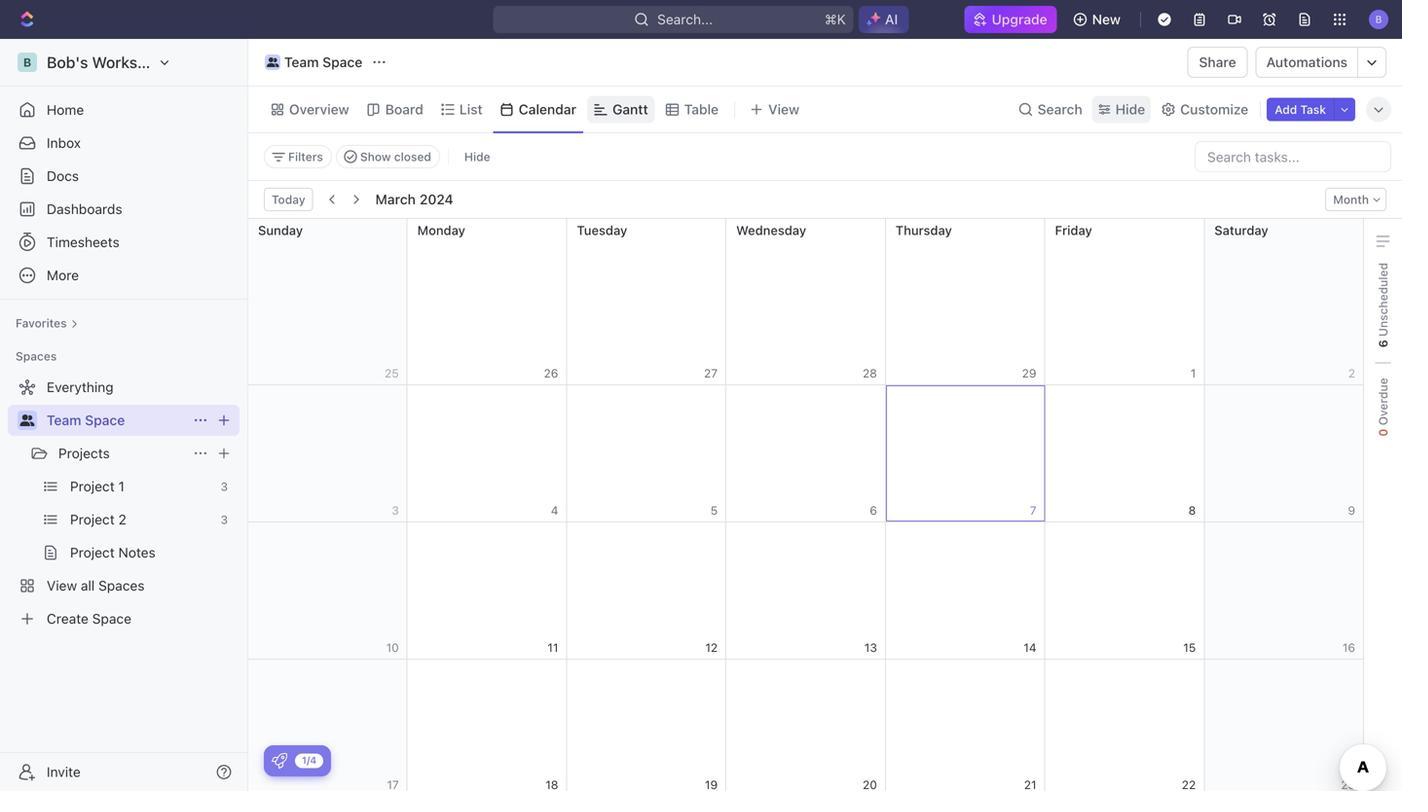 Task type: describe. For each thing, give the bounding box(es) containing it.
unscheduled
[[1377, 263, 1390, 340]]

show closed
[[360, 150, 431, 164]]

automations button
[[1257, 48, 1358, 77]]

2 inside tree
[[118, 512, 126, 528]]

add task button
[[1267, 98, 1334, 121]]

gantt
[[613, 101, 648, 117]]

new button
[[1065, 4, 1133, 35]]

ai button
[[859, 6, 909, 33]]

8
[[1189, 504, 1196, 518]]

filters button
[[264, 145, 332, 168]]

11
[[548, 641, 558, 655]]

create space link
[[8, 604, 236, 635]]

16
[[1343, 641, 1356, 655]]

row containing 10
[[248, 523, 1364, 660]]

2024
[[420, 191, 454, 207]]

5
[[711, 504, 718, 518]]

28
[[863, 367, 877, 380]]

overdue
[[1377, 378, 1390, 429]]

saturday
[[1215, 223, 1269, 238]]

favorites
[[16, 317, 67, 330]]

create
[[47, 611, 89, 627]]

1 vertical spatial spaces
[[98, 578, 145, 594]]

upgrade
[[992, 11, 1048, 27]]

1 vertical spatial team space link
[[47, 405, 185, 436]]

invite
[[47, 765, 81, 781]]

calendar
[[519, 101, 577, 117]]

12
[[705, 641, 718, 655]]

9
[[1348, 504, 1356, 518]]

table
[[684, 101, 719, 117]]

26
[[544, 367, 558, 380]]

tuesday
[[577, 223, 627, 238]]

upgrade link
[[965, 6, 1057, 33]]

1 vertical spatial space
[[85, 412, 125, 429]]

bob's workspace
[[47, 53, 173, 72]]

25
[[385, 367, 399, 380]]

timesheets link
[[8, 227, 240, 258]]

overview link
[[285, 96, 349, 123]]

everything link
[[8, 372, 236, 403]]

show
[[360, 150, 391, 164]]

add task
[[1275, 103, 1326, 116]]

march 2024
[[376, 191, 454, 207]]

march
[[376, 191, 416, 207]]

3 for 1
[[221, 480, 228, 494]]

10
[[386, 641, 399, 655]]

calendar link
[[515, 96, 577, 123]]

monday
[[418, 223, 465, 238]]

7
[[1030, 504, 1037, 518]]

project 1
[[70, 479, 125, 495]]

bob's workspace, , element
[[18, 53, 37, 72]]

favorites button
[[8, 312, 86, 335]]

project notes
[[70, 545, 156, 561]]

project notes link
[[70, 538, 236, 569]]

b inside dropdown button
[[1376, 13, 1382, 25]]

filters
[[288, 150, 323, 164]]

sunday
[[258, 223, 303, 238]]

grid containing sunday
[[247, 219, 1364, 792]]

13
[[865, 641, 877, 655]]

workspace
[[92, 53, 173, 72]]

1/4
[[302, 755, 317, 766]]

2 vertical spatial space
[[92, 611, 131, 627]]

dashboards link
[[8, 194, 240, 225]]

1 inside tree
[[118, 479, 125, 495]]

team space inside tree
[[47, 412, 125, 429]]

month
[[1333, 193, 1369, 206]]

27
[[704, 367, 718, 380]]

home
[[47, 102, 84, 118]]

home link
[[8, 94, 240, 126]]

0 vertical spatial 6
[[1377, 340, 1390, 348]]

project 2 link
[[70, 504, 213, 536]]

more
[[47, 267, 79, 283]]

table link
[[680, 96, 719, 123]]

show closed button
[[336, 145, 440, 168]]

board link
[[381, 96, 423, 123]]

4
[[551, 504, 558, 518]]

list link
[[456, 96, 483, 123]]

hide button
[[1092, 96, 1151, 123]]

1 horizontal spatial team
[[284, 54, 319, 70]]

friday
[[1055, 223, 1092, 238]]

customize button
[[1155, 96, 1255, 123]]

0 vertical spatial team space link
[[260, 51, 367, 74]]

search button
[[1013, 96, 1089, 123]]

task
[[1301, 103, 1326, 116]]



Task type: vqa. For each thing, say whether or not it's contained in the screenshot.


Task type: locate. For each thing, give the bounding box(es) containing it.
1 horizontal spatial 2
[[1349, 367, 1356, 380]]

1 vertical spatial hide
[[464, 150, 490, 164]]

Search tasks... text field
[[1196, 142, 1391, 171]]

1 horizontal spatial team space link
[[260, 51, 367, 74]]

6
[[1377, 340, 1390, 348], [870, 504, 877, 518]]

1 horizontal spatial 6
[[1377, 340, 1390, 348]]

view button
[[743, 96, 806, 123]]

customize
[[1181, 101, 1249, 117]]

team space up projects
[[47, 412, 125, 429]]

view inside button
[[769, 101, 800, 117]]

spaces
[[16, 350, 57, 363], [98, 578, 145, 594]]

space
[[323, 54, 363, 70], [85, 412, 125, 429], [92, 611, 131, 627]]

docs link
[[8, 161, 240, 192]]

project down "project 1"
[[70, 512, 115, 528]]

hide down list
[[464, 150, 490, 164]]

gantt link
[[609, 96, 648, 123]]

1 inside row
[[1191, 367, 1196, 380]]

6 inside grid
[[870, 504, 877, 518]]

team
[[284, 54, 319, 70], [47, 412, 81, 429]]

1 vertical spatial team
[[47, 412, 81, 429]]

2 inside row
[[1349, 367, 1356, 380]]

tree containing everything
[[8, 372, 240, 635]]

view for view
[[769, 101, 800, 117]]

0 vertical spatial team space
[[284, 54, 363, 70]]

team space link up overview
[[260, 51, 367, 74]]

share button
[[1188, 47, 1248, 78]]

space down everything link
[[85, 412, 125, 429]]

2 row from the top
[[248, 386, 1364, 523]]

add
[[1275, 103, 1297, 116]]

overview
[[289, 101, 349, 117]]

4 row from the top
[[248, 660, 1364, 792]]

team space link
[[260, 51, 367, 74], [47, 405, 185, 436]]

0 vertical spatial team
[[284, 54, 319, 70]]

new
[[1092, 11, 1121, 27]]

onboarding checklist button image
[[272, 754, 287, 769]]

tree inside sidebar navigation
[[8, 372, 240, 635]]

sidebar navigation
[[0, 39, 252, 792]]

project
[[70, 479, 115, 495], [70, 512, 115, 528], [70, 545, 115, 561]]

14
[[1024, 641, 1037, 655]]

1 horizontal spatial team space
[[284, 54, 363, 70]]

1 horizontal spatial spaces
[[98, 578, 145, 594]]

view button
[[743, 87, 907, 132]]

hide button
[[457, 145, 498, 168]]

3 row from the top
[[248, 523, 1364, 660]]

0 horizontal spatial team space link
[[47, 405, 185, 436]]

b
[[1376, 13, 1382, 25], [23, 56, 31, 69]]

2 up "project notes" at the bottom left
[[118, 512, 126, 528]]

today
[[272, 193, 305, 206]]

view all spaces link
[[8, 571, 236, 602]]

0 horizontal spatial team
[[47, 412, 81, 429]]

1 horizontal spatial 1
[[1191, 367, 1196, 380]]

0 horizontal spatial view
[[47, 578, 77, 594]]

grid
[[247, 219, 1364, 792]]

closed
[[394, 150, 431, 164]]

1 horizontal spatial view
[[769, 101, 800, 117]]

project 1 link
[[70, 471, 213, 503]]

2 project from the top
[[70, 512, 115, 528]]

board
[[385, 101, 423, 117]]

b button
[[1363, 4, 1395, 35]]

0 vertical spatial space
[[323, 54, 363, 70]]

3
[[221, 480, 228, 494], [392, 504, 399, 518], [221, 513, 228, 527]]

29
[[1022, 367, 1037, 380]]

team right user group icon
[[47, 412, 81, 429]]

list
[[459, 101, 483, 117]]

row containing 25
[[248, 219, 1364, 386]]

ai
[[885, 11, 898, 27]]

hide inside dropdown button
[[1116, 101, 1146, 117]]

team inside sidebar navigation
[[47, 412, 81, 429]]

2 left the overdue
[[1349, 367, 1356, 380]]

project up project 2
[[70, 479, 115, 495]]

team space link up projects link
[[47, 405, 185, 436]]

spaces down favorites
[[16, 350, 57, 363]]

3 project from the top
[[70, 545, 115, 561]]

2 vertical spatial project
[[70, 545, 115, 561]]

view for view all spaces
[[47, 578, 77, 594]]

0 vertical spatial hide
[[1116, 101, 1146, 117]]

0 vertical spatial spaces
[[16, 350, 57, 363]]

0 vertical spatial 2
[[1349, 367, 1356, 380]]

1 vertical spatial view
[[47, 578, 77, 594]]

team space up overview
[[284, 54, 363, 70]]

user group image
[[20, 415, 35, 427]]

0 horizontal spatial hide
[[464, 150, 490, 164]]

1
[[1191, 367, 1196, 380], [118, 479, 125, 495]]

1 row from the top
[[248, 219, 1364, 386]]

team right user group image
[[284, 54, 319, 70]]

inbox
[[47, 135, 81, 151]]

project for project 1
[[70, 479, 115, 495]]

spaces up create space link
[[98, 578, 145, 594]]

0 vertical spatial view
[[769, 101, 800, 117]]

space down view all spaces link
[[92, 611, 131, 627]]

share
[[1199, 54, 1237, 70]]

row
[[248, 219, 1364, 386], [248, 386, 1364, 523], [248, 523, 1364, 660], [248, 660, 1364, 792]]

hide right search
[[1116, 101, 1146, 117]]

view right table
[[769, 101, 800, 117]]

b inside navigation
[[23, 56, 31, 69]]

project for project notes
[[70, 545, 115, 561]]

0 vertical spatial b
[[1376, 13, 1382, 25]]

wednesday
[[736, 223, 806, 238]]

everything
[[47, 379, 114, 395]]

0 horizontal spatial 1
[[118, 479, 125, 495]]

⌘k
[[825, 11, 846, 27]]

project up view all spaces
[[70, 545, 115, 561]]

0 vertical spatial project
[[70, 479, 115, 495]]

project for project 2
[[70, 512, 115, 528]]

0 horizontal spatial 6
[[870, 504, 877, 518]]

1 horizontal spatial hide
[[1116, 101, 1146, 117]]

row containing 3
[[248, 386, 1364, 523]]

view all spaces
[[47, 578, 145, 594]]

project 2
[[70, 512, 126, 528]]

1 vertical spatial b
[[23, 56, 31, 69]]

projects
[[58, 446, 110, 462]]

more button
[[8, 260, 240, 291]]

space up overview
[[323, 54, 363, 70]]

all
[[81, 578, 95, 594]]

today button
[[264, 188, 313, 211]]

user group image
[[267, 57, 279, 67]]

0 horizontal spatial 2
[[118, 512, 126, 528]]

timesheets
[[47, 234, 120, 250]]

1 vertical spatial team space
[[47, 412, 125, 429]]

1 horizontal spatial b
[[1376, 13, 1382, 25]]

1 vertical spatial 1
[[118, 479, 125, 495]]

1 vertical spatial project
[[70, 512, 115, 528]]

bob's
[[47, 53, 88, 72]]

view inside sidebar navigation
[[47, 578, 77, 594]]

tree
[[8, 372, 240, 635]]

search
[[1038, 101, 1083, 117]]

0 horizontal spatial team space
[[47, 412, 125, 429]]

automations
[[1267, 54, 1348, 70]]

1 vertical spatial 6
[[870, 504, 877, 518]]

0
[[1377, 429, 1390, 437]]

hide inside button
[[464, 150, 490, 164]]

notes
[[118, 545, 156, 561]]

0 horizontal spatial spaces
[[16, 350, 57, 363]]

2
[[1349, 367, 1356, 380], [118, 512, 126, 528]]

dashboards
[[47, 201, 122, 217]]

docs
[[47, 168, 79, 184]]

onboarding checklist button element
[[272, 754, 287, 769]]

0 vertical spatial 1
[[1191, 367, 1196, 380]]

1 project from the top
[[70, 479, 115, 495]]

inbox link
[[8, 128, 240, 159]]

view left all
[[47, 578, 77, 594]]

1 vertical spatial 2
[[118, 512, 126, 528]]

search...
[[658, 11, 713, 27]]

0 horizontal spatial b
[[23, 56, 31, 69]]

create space
[[47, 611, 131, 627]]

3 for 2
[[221, 513, 228, 527]]



